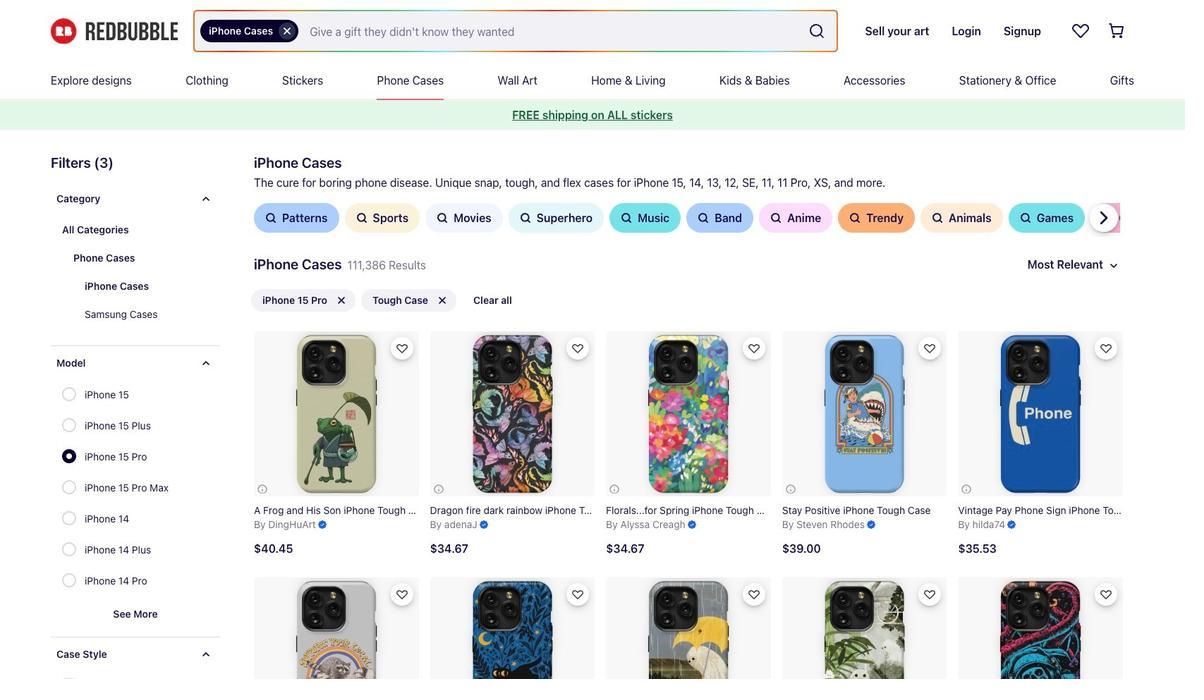 Task type: describe. For each thing, give the bounding box(es) containing it.
1 menu item from the left
[[51, 62, 132, 99]]

summer night iphone tough case image
[[430, 578, 595, 679]]

street cats iphone tough case image
[[254, 578, 419, 679]]

8 menu item from the left
[[844, 62, 905, 99]]

3 menu item from the left
[[282, 62, 323, 99]]

vintage pay phone sign iphone tough case image
[[958, 332, 1123, 496]]

dragon fire dark rainbow iphone tough case image
[[430, 332, 595, 496]]

stay positive iphone tough case image
[[782, 332, 947, 496]]

4 menu item from the left
[[377, 62, 444, 99]]

there's a ghost in the greenhouse again iphone tough case image
[[782, 578, 947, 679]]



Task type: vqa. For each thing, say whether or not it's contained in the screenshot.
logo
no



Task type: locate. For each thing, give the bounding box(es) containing it.
menu bar
[[51, 62, 1134, 99]]

model option group
[[62, 380, 177, 598]]

None field
[[195, 11, 837, 51]]

7 menu item from the left
[[720, 62, 790, 99]]

10 menu item from the left
[[1110, 62, 1134, 99]]

menu item
[[51, 62, 132, 99], [186, 62, 228, 99], [282, 62, 323, 99], [377, 62, 444, 99], [498, 62, 538, 99], [591, 62, 666, 99], [720, 62, 790, 99], [844, 62, 905, 99], [959, 62, 1056, 99], [1110, 62, 1134, 99]]

florals...for spring iphone tough case image
[[606, 332, 771, 496]]

2 menu item from the left
[[186, 62, 228, 99]]

9 menu item from the left
[[959, 62, 1056, 99]]

None radio
[[62, 387, 76, 401], [62, 480, 76, 495], [62, 574, 76, 588], [62, 387, 76, 401], [62, 480, 76, 495], [62, 574, 76, 588]]

lost iphone tough case image
[[958, 578, 1123, 679]]

making friends iphone tough case image
[[606, 578, 771, 679]]

None radio
[[62, 418, 76, 432], [62, 449, 76, 463], [62, 511, 76, 526], [62, 543, 76, 557], [62, 418, 76, 432], [62, 449, 76, 463], [62, 511, 76, 526], [62, 543, 76, 557]]

6 menu item from the left
[[591, 62, 666, 99]]

Search term search field
[[298, 11, 803, 51]]

111,386 results element
[[28, 152, 1170, 679]]

a frog and his son iphone tough case image
[[254, 332, 419, 496]]

5 menu item from the left
[[498, 62, 538, 99]]



